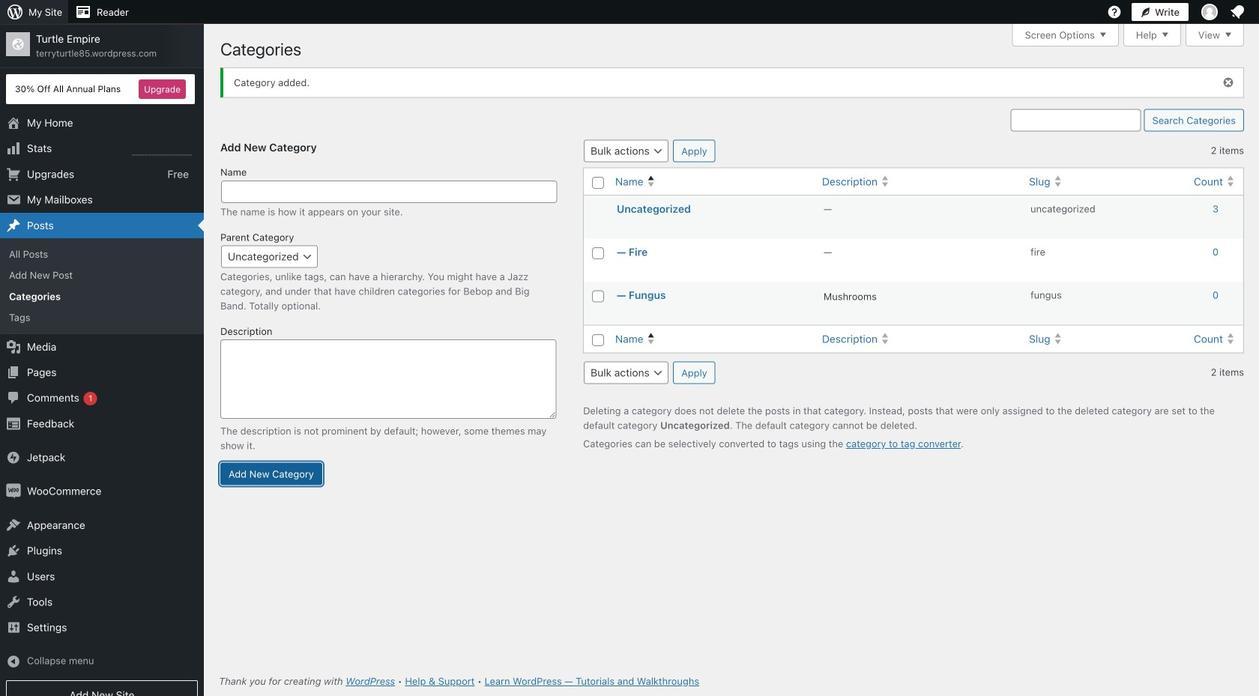 Task type: locate. For each thing, give the bounding box(es) containing it.
None search field
[[1011, 109, 1142, 132]]

None text field
[[220, 340, 557, 419]]

None checkbox
[[593, 177, 605, 189]]

None text field
[[221, 181, 558, 203]]

None submit
[[1145, 109, 1245, 132], [674, 140, 716, 162], [674, 362, 716, 384], [220, 463, 322, 485], [1145, 109, 1245, 132], [674, 140, 716, 162], [674, 362, 716, 384], [220, 463, 322, 485]]



Task type: vqa. For each thing, say whether or not it's contained in the screenshot.
submit
yes



Task type: describe. For each thing, give the bounding box(es) containing it.
main menu navigation
[[0, 24, 204, 697]]

hourly views image
[[132, 142, 192, 157]]

toolbar navigation
[[0, 0, 1251, 24]]



